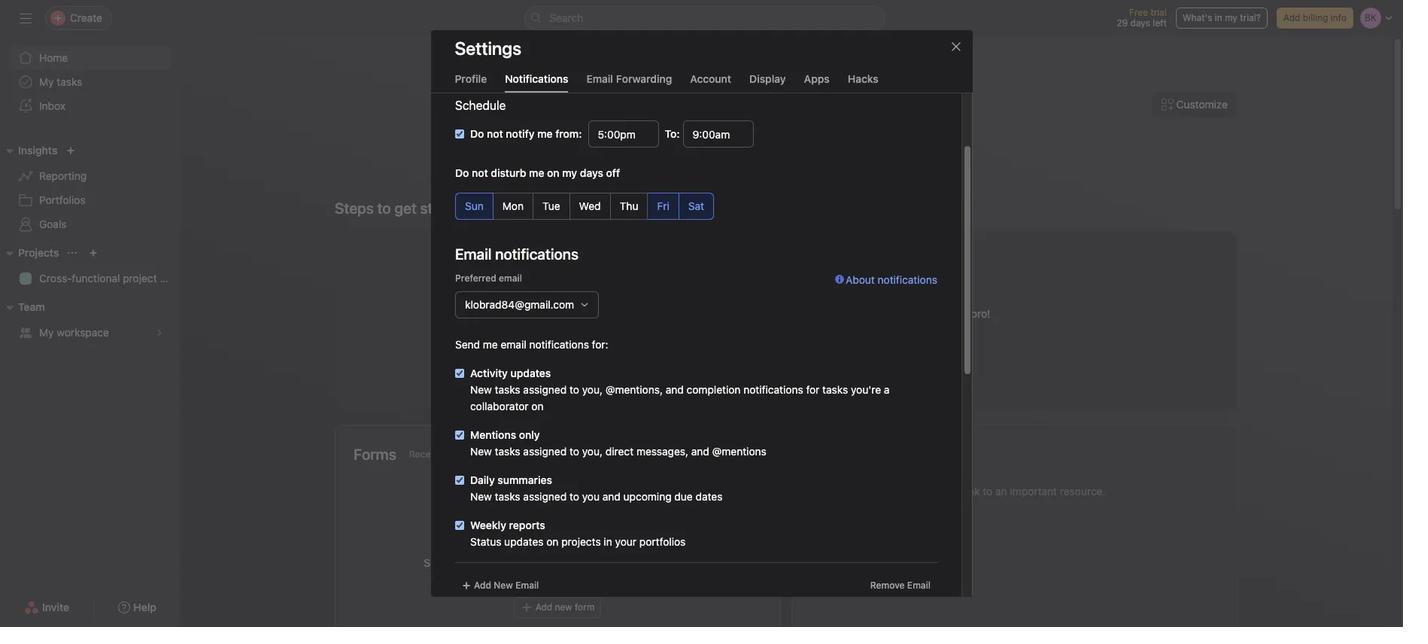 Task type: locate. For each thing, give the bounding box(es) containing it.
assigned inside activity updates new tasks assigned to you, @mentions, and completion notifications for tasks you're a collaborator on
[[523, 383, 567, 396]]

not left notify
[[487, 127, 503, 140]]

new down the mentions
[[470, 445, 492, 458]]

you're
[[738, 277, 788, 298], [851, 383, 881, 396]]

0 horizontal spatial add
[[474, 580, 491, 591]]

1 vertical spatial do
[[455, 166, 469, 179]]

1 horizontal spatial my
[[1226, 12, 1238, 23]]

you, for @mentions,
[[582, 383, 603, 396]]

you're up beginner at the right of the page
[[738, 277, 788, 298]]

2 you, from the top
[[582, 445, 603, 458]]

insights element
[[0, 137, 181, 239]]

to up weekly reports status updates on projects in your portfolios
[[569, 490, 579, 503]]

add new form button
[[514, 597, 602, 618]]

you've completed the beginner course. keep going to become an asana pro!
[[620, 307, 991, 320]]

what's in my trial? button
[[1177, 8, 1268, 29]]

assigned down only
[[523, 445, 567, 458]]

3 assigned from the top
[[523, 490, 567, 503]]

None text field
[[683, 120, 754, 148]]

my tasks
[[39, 75, 82, 88]]

on up only
[[531, 400, 544, 413]]

email left forwarding
[[587, 72, 614, 85]]

tasks inside mentions only new tasks assigned to you, direct messages, and @mentions
[[495, 445, 520, 458]]

new down manage
[[494, 580, 513, 591]]

tasks inside daily summaries new tasks assigned to you and upcoming due dates
[[495, 490, 520, 503]]

email down manage
[[515, 580, 539, 591]]

tasks for mentions only new tasks assigned to you, direct messages, and @mentions
[[495, 445, 520, 458]]

and left upcoming
[[602, 490, 621, 503]]

on for me
[[547, 166, 559, 179]]

2 vertical spatial notifications
[[744, 383, 803, 396]]

on for updates
[[546, 535, 559, 548]]

on up tue
[[547, 166, 559, 179]]

1 vertical spatial assigned
[[523, 445, 567, 458]]

my up inbox
[[39, 75, 54, 88]]

my inside button
[[1226, 12, 1238, 23]]

good
[[677, 128, 734, 157]]

updates inside activity updates new tasks assigned to you, @mentions, and completion notifications for tasks you're a collaborator on
[[510, 367, 551, 379]]

notifications left for:
[[529, 338, 589, 351]]

0 horizontal spatial brad
[[697, 277, 734, 298]]

not
[[487, 127, 503, 140], [472, 166, 488, 179]]

1 horizontal spatial form
[[669, 556, 692, 569]]

new inside daily summaries new tasks assigned to you and upcoming due dates
[[470, 490, 492, 503]]

2 vertical spatial add
[[536, 601, 553, 613]]

to down how
[[468, 573, 477, 586]]

29
[[1117, 17, 1129, 29]]

email right remove
[[907, 580, 931, 591]]

1 vertical spatial in
[[604, 535, 612, 548]]

0 vertical spatial you,
[[582, 383, 603, 396]]

0 vertical spatial updates
[[510, 367, 551, 379]]

add for add billing info
[[1284, 12, 1301, 23]]

collaborator
[[470, 400, 529, 413]]

new inside activity updates new tasks assigned to you, @mentions, and completion notifications for tasks you're a collaborator on
[[470, 383, 492, 396]]

add billing info button
[[1277, 8, 1354, 29]]

assigned down summaries on the left
[[523, 490, 567, 503]]

1 horizontal spatial notifications
[[744, 383, 803, 396]]

search list box
[[524, 6, 886, 30]]

0 vertical spatial me
[[529, 166, 544, 179]]

1 vertical spatial updates
[[504, 535, 544, 548]]

brad down hacks 'button'
[[848, 128, 897, 157]]

add down how
[[474, 580, 491, 591]]

0 horizontal spatial you're
[[738, 277, 788, 298]]

in
[[1216, 12, 1223, 23], [604, 535, 612, 548]]

display button
[[750, 72, 786, 93]]

add billing info
[[1284, 12, 1348, 23]]

and
[[666, 383, 684, 396], [691, 445, 709, 458], [602, 490, 621, 503], [526, 573, 544, 586]]

for
[[806, 383, 820, 396]]

2 my from the top
[[39, 326, 54, 339]]

days off
[[580, 166, 620, 179]]

email down email notifications
[[499, 273, 522, 284]]

tasks down the mentions
[[495, 445, 520, 458]]

create
[[625, 556, 657, 569]]

1 vertical spatial you,
[[582, 445, 603, 458]]

and inside mentions only new tasks assigned to you, direct messages, and @mentions
[[691, 445, 709, 458]]

updates inside weekly reports status updates on projects in your portfolios
[[504, 535, 544, 548]]

tasks
[[57, 75, 82, 88], [495, 383, 520, 396], [823, 383, 848, 396], [495, 445, 520, 458], [495, 490, 520, 503]]

teams element
[[0, 294, 181, 348]]

work.
[[622, 573, 648, 586]]

you
[[582, 490, 600, 503], [489, 556, 506, 569]]

completed
[[655, 307, 706, 320]]

1 vertical spatial notifications
[[529, 338, 589, 351]]

a right for
[[884, 383, 890, 396]]

1 horizontal spatial a
[[884, 383, 890, 396]]

assigned down the send me email notifications for:
[[523, 383, 567, 396]]

beginner
[[728, 307, 771, 320]]

you inside daily summaries new tasks assigned to you and upcoming due dates
[[582, 490, 600, 503]]

None checkbox
[[455, 431, 464, 440]]

mentions
[[470, 428, 516, 441]]

friday,
[[735, 110, 772, 123]]

0 vertical spatial you're
[[738, 277, 788, 298]]

0 horizontal spatial a
[[660, 556, 666, 569]]

my for my tasks
[[39, 75, 54, 88]]

in inside button
[[1216, 12, 1223, 23]]

to left @mentions,
[[569, 383, 579, 396]]

0 vertical spatial brad
[[848, 128, 897, 157]]

notifications left for
[[744, 383, 803, 396]]

sat
[[688, 199, 704, 212]]

you've
[[620, 307, 652, 320]]

form down portfolios at bottom left
[[669, 556, 692, 569]]

how
[[466, 556, 486, 569]]

new
[[470, 383, 492, 396], [470, 445, 492, 458], [470, 490, 492, 503], [494, 580, 513, 591]]

cross-functional project plan link
[[9, 266, 181, 291]]

insights button
[[0, 142, 57, 160]]

1 horizontal spatial do
[[470, 127, 484, 140]]

assigned for summaries
[[523, 490, 567, 503]]

a inside simplify how you manage work requests. create a form to prioritize and track incoming work.
[[660, 556, 666, 569]]

thu
[[620, 199, 638, 212]]

keep
[[812, 307, 837, 320]]

form inside button
[[575, 601, 595, 613]]

assigned inside mentions only new tasks assigned to you, direct messages, and @mentions
[[523, 445, 567, 458]]

and inside activity updates new tasks assigned to you, @mentions, and completion notifications for tasks you're a collaborator on
[[666, 383, 684, 396]]

brad inside friday, october 20 good afternoon, brad
[[848, 128, 897, 157]]

cross-functional project plan
[[39, 272, 181, 285]]

you, left direct
[[582, 445, 603, 458]]

0 horizontal spatial my
[[562, 166, 577, 179]]

0 horizontal spatial do
[[455, 166, 469, 179]]

you up weekly reports status updates on projects in your portfolios
[[582, 490, 600, 503]]

and left completion
[[666, 383, 684, 396]]

my left days off
[[562, 166, 577, 179]]

updates
[[510, 367, 551, 379], [504, 535, 544, 548]]

to inside activity updates new tasks assigned to you, @mentions, and completion notifications for tasks you're a collaborator on
[[569, 383, 579, 396]]

notifications button
[[505, 72, 569, 93]]

1 horizontal spatial email
[[587, 72, 614, 85]]

1 vertical spatial email
[[501, 338, 526, 351]]

tasks down summaries on the left
[[495, 490, 520, 503]]

free
[[1130, 7, 1149, 18]]

@mentions,
[[605, 383, 663, 396]]

to up daily summaries new tasks assigned to you and upcoming due dates
[[569, 445, 579, 458]]

1 vertical spatial form
[[575, 601, 595, 613]]

notifications up become
[[878, 273, 938, 286]]

remove
[[870, 580, 905, 591]]

a
[[884, 383, 890, 396], [660, 556, 666, 569]]

forwarding
[[616, 72, 673, 85]]

customize button
[[1152, 91, 1238, 118]]

1 you, from the top
[[582, 383, 603, 396]]

0 horizontal spatial me
[[483, 338, 498, 351]]

0 horizontal spatial in
[[604, 535, 612, 548]]

tasks for activity updates new tasks assigned to you, @mentions, and completion notifications for tasks you're a collaborator on
[[495, 383, 520, 396]]

my inside teams 'element'
[[39, 326, 54, 339]]

1 assigned from the top
[[523, 383, 567, 396]]

None checkbox
[[455, 369, 464, 378], [455, 476, 464, 485], [455, 521, 464, 530], [455, 369, 464, 378], [455, 476, 464, 485], [455, 521, 464, 530]]

email forwarding
[[587, 72, 673, 85]]

updates down reports
[[504, 535, 544, 548]]

my for my workspace
[[39, 326, 54, 339]]

friday, october 20 good afternoon, brad
[[677, 110, 897, 157]]

portfolios
[[639, 535, 686, 548]]

email
[[499, 273, 522, 284], [501, 338, 526, 351]]

tasks up collaborator
[[495, 383, 520, 396]]

updates down the send me email notifications for:
[[510, 367, 551, 379]]

0 horizontal spatial you
[[489, 556, 506, 569]]

add new email button
[[455, 575, 546, 596]]

on inside weekly reports status updates on projects in your portfolios
[[546, 535, 559, 548]]

not for disturb
[[472, 166, 488, 179]]

assigned inside daily summaries new tasks assigned to you and upcoming due dates
[[523, 490, 567, 503]]

new
[[555, 601, 573, 613]]

add inside button
[[474, 580, 491, 591]]

0 vertical spatial in
[[1216, 12, 1223, 23]]

0 vertical spatial do
[[470, 127, 484, 140]]

1 vertical spatial you
[[489, 556, 506, 569]]

0 vertical spatial not
[[487, 127, 503, 140]]

you, inside mentions only new tasks assigned to you, direct messages, and @mentions
[[582, 445, 603, 458]]

1 vertical spatial my
[[39, 326, 54, 339]]

0 vertical spatial a
[[884, 383, 890, 396]]

0 horizontal spatial form
[[575, 601, 595, 613]]

completion
[[687, 383, 741, 396]]

do for do not disturb me on my days off
[[455, 166, 469, 179]]

do not disturb me on my days off
[[455, 166, 620, 179]]

1 horizontal spatial brad
[[848, 128, 897, 157]]

home link
[[9, 46, 172, 70]]

1 vertical spatial you're
[[851, 383, 881, 396]]

tasks down home
[[57, 75, 82, 88]]

remove email button
[[864, 575, 938, 596]]

email up activity
[[501, 338, 526, 351]]

new inside 'add new email' button
[[494, 580, 513, 591]]

1 horizontal spatial in
[[1216, 12, 1223, 23]]

notify
[[506, 127, 535, 140]]

0 horizontal spatial email
[[515, 580, 539, 591]]

add left billing
[[1284, 12, 1301, 23]]

do up sun
[[455, 166, 469, 179]]

in left your
[[604, 535, 612, 548]]

1 horizontal spatial you
[[582, 490, 600, 503]]

klobrad84@gmail.com button
[[455, 291, 599, 318]]

add
[[1284, 12, 1301, 23], [474, 580, 491, 591], [536, 601, 553, 613]]

form
[[669, 556, 692, 569], [575, 601, 595, 613]]

None text field
[[588, 120, 659, 148]]

simplify how you manage work requests. create a form to prioritize and track incoming work.
[[424, 556, 692, 586]]

you, inside activity updates new tasks assigned to you, @mentions, and completion notifications for tasks you're a collaborator on
[[582, 383, 603, 396]]

0 vertical spatial add
[[1284, 12, 1301, 23]]

projects
[[561, 535, 601, 548]]

projects
[[18, 246, 59, 259]]

and right messages,
[[691, 445, 709, 458]]

0 vertical spatial notifications
[[878, 273, 938, 286]]

new down daily
[[470, 490, 492, 503]]

0 vertical spatial my
[[1226, 12, 1238, 23]]

1 my from the top
[[39, 75, 54, 88]]

do right do not notify me from: checkbox
[[470, 127, 484, 140]]

track
[[547, 573, 572, 586]]

tasks for daily summaries new tasks assigned to you and upcoming due dates
[[495, 490, 520, 503]]

notifications
[[878, 273, 938, 286], [529, 338, 589, 351], [744, 383, 803, 396]]

2 horizontal spatial add
[[1284, 12, 1301, 23]]

on inside activity updates new tasks assigned to you, @mentions, and completion notifications for tasks you're a collaborator on
[[531, 400, 544, 413]]

you, left @mentions,
[[582, 383, 603, 396]]

send
[[455, 338, 480, 351]]

reports
[[509, 519, 545, 531]]

1 horizontal spatial you're
[[851, 383, 881, 396]]

notifications
[[505, 72, 569, 85]]

form right new
[[575, 601, 595, 613]]

prioritize
[[480, 573, 523, 586]]

on up you've completed the beginner course. keep going to become an asana pro!
[[792, 277, 812, 298]]

0 vertical spatial assigned
[[523, 383, 567, 396]]

brad up the on the right of page
[[697, 277, 734, 298]]

2 horizontal spatial notifications
[[878, 273, 938, 286]]

email inside button
[[907, 580, 931, 591]]

on up work
[[546, 535, 559, 548]]

new for new tasks assigned to you, @mentions, and completion notifications for tasks you're a collaborator on
[[470, 383, 492, 396]]

to right steps
[[378, 199, 391, 217]]

new for new tasks assigned to you and upcoming due dates
[[470, 490, 492, 503]]

0 vertical spatial you
[[582, 490, 600, 503]]

about notifications link
[[835, 272, 938, 337]]

inbox link
[[9, 94, 172, 118]]

to right going
[[870, 307, 880, 320]]

my down "team"
[[39, 326, 54, 339]]

0 vertical spatial my
[[39, 75, 54, 88]]

2 assigned from the top
[[523, 445, 567, 458]]

my left trial?
[[1226, 12, 1238, 23]]

on
[[547, 166, 559, 179], [792, 277, 812, 298], [531, 400, 544, 413], [546, 535, 559, 548]]

preferred email
[[455, 273, 522, 284]]

2 horizontal spatial email
[[907, 580, 931, 591]]

do for do not notify me from:
[[470, 127, 484, 140]]

my inside global 'element'
[[39, 75, 54, 88]]

info
[[1332, 12, 1348, 23]]

me right disturb in the left of the page
[[529, 166, 544, 179]]

get started
[[395, 199, 469, 217]]

not for notify
[[487, 127, 503, 140]]

email inside button
[[515, 580, 539, 591]]

2 vertical spatial assigned
[[523, 490, 567, 503]]

tasks right for
[[823, 383, 848, 396]]

you're right for
[[851, 383, 881, 396]]

new inside mentions only new tasks assigned to you, direct messages, and @mentions
[[470, 445, 492, 458]]

1 vertical spatial not
[[472, 166, 488, 179]]

in right what's
[[1216, 12, 1223, 23]]

forms
[[354, 446, 397, 463]]

trial?
[[1241, 12, 1262, 23]]

not left disturb in the left of the page
[[472, 166, 488, 179]]

add left new
[[536, 601, 553, 613]]

0 vertical spatial form
[[669, 556, 692, 569]]

new down activity
[[470, 383, 492, 396]]

and down manage
[[526, 573, 544, 586]]

me
[[529, 166, 544, 179], [483, 338, 498, 351]]

a down portfolios at bottom left
[[660, 556, 666, 569]]

1 vertical spatial add
[[474, 580, 491, 591]]

1 vertical spatial a
[[660, 556, 666, 569]]

you up prioritize
[[489, 556, 506, 569]]

1 horizontal spatial add
[[536, 601, 553, 613]]

me right send
[[483, 338, 498, 351]]

1 vertical spatial my
[[562, 166, 577, 179]]



Task type: vqa. For each thing, say whether or not it's contained in the screenshot.
Help
no



Task type: describe. For each thing, give the bounding box(es) containing it.
to inside mentions only new tasks assigned to you, direct messages, and @mentions
[[569, 445, 579, 458]]

me from:
[[537, 127, 582, 140]]

steps
[[335, 199, 374, 217]]

notifications inside activity updates new tasks assigned to you, @mentions, and completion notifications for tasks you're a collaborator on
[[744, 383, 803, 396]]

for:
[[592, 338, 608, 351]]

pro!
[[972, 307, 991, 320]]

become
[[882, 307, 922, 320]]

close image
[[950, 41, 962, 53]]

asana
[[939, 307, 969, 320]]

disturb
[[491, 166, 526, 179]]

customize
[[1177, 98, 1229, 111]]

apps
[[804, 72, 830, 85]]

add new email
[[474, 580, 539, 591]]

tue
[[542, 199, 560, 212]]

mon button
[[493, 193, 533, 220]]

search button
[[524, 6, 886, 30]]

billing
[[1304, 12, 1329, 23]]

you inside simplify how you manage work requests. create a form to prioritize and track incoming work.
[[489, 556, 506, 569]]

do not notify me from:
[[470, 127, 582, 140]]

display
[[750, 72, 786, 85]]

project
[[123, 272, 157, 285]]

team
[[18, 300, 45, 313]]

only
[[519, 428, 540, 441]]

on for you're
[[792, 277, 812, 298]]

workspace
[[57, 326, 109, 339]]

hide sidebar image
[[20, 12, 32, 24]]

and inside simplify how you manage work requests. create a form to prioritize and track incoming work.
[[526, 573, 544, 586]]

afternoon,
[[739, 128, 843, 157]]

your
[[615, 535, 637, 548]]

daily
[[470, 474, 495, 486]]

my workspace link
[[9, 321, 172, 345]]

my tasks link
[[9, 70, 172, 94]]

portfolios link
[[9, 188, 172, 212]]

add for add new form
[[536, 601, 553, 613]]

days
[[1131, 17, 1151, 29]]

add for add new email
[[474, 580, 491, 591]]

mon
[[502, 199, 524, 212]]

projects element
[[0, 239, 181, 294]]

1 vertical spatial brad
[[697, 277, 734, 298]]

thu button
[[610, 193, 648, 220]]

a inside activity updates new tasks assigned to you, @mentions, and completion notifications for tasks you're a collaborator on
[[884, 383, 890, 396]]

sun
[[465, 199, 484, 212]]

you, for direct
[[582, 445, 603, 458]]

home
[[39, 51, 68, 64]]

email forwarding button
[[587, 72, 673, 93]]

wed
[[579, 199, 601, 212]]

job
[[668, 277, 693, 298]]

1 horizontal spatial me
[[529, 166, 544, 179]]

reporting link
[[9, 164, 172, 188]]

tasks inside my tasks link
[[57, 75, 82, 88]]

insights
[[18, 144, 57, 157]]

manage
[[509, 556, 548, 569]]

assigned for updates
[[523, 383, 567, 396]]

schedule
[[455, 99, 506, 112]]

1 vertical spatial me
[[483, 338, 498, 351]]

add new form
[[536, 601, 595, 613]]

inbox
[[39, 99, 66, 112]]

team button
[[0, 298, 45, 316]]

the
[[709, 307, 725, 320]]

20
[[824, 110, 839, 123]]

trial
[[1151, 7, 1168, 18]]

preferred
[[455, 273, 496, 284]]

apps button
[[804, 72, 830, 93]]

cross-
[[39, 272, 72, 285]]

@mentions
[[712, 445, 767, 458]]

status
[[470, 535, 501, 548]]

free trial 29 days left
[[1117, 7, 1168, 29]]

and inside daily summaries new tasks assigned to you and upcoming due dates
[[602, 490, 621, 503]]

october
[[775, 110, 821, 123]]

email inside 'button'
[[587, 72, 614, 85]]

to inside daily summaries new tasks assigned to you and upcoming due dates
[[569, 490, 579, 503]]

direct
[[605, 445, 634, 458]]

Do not notify me from: checkbox
[[455, 129, 464, 139]]

weekly
[[470, 519, 506, 531]]

search
[[550, 11, 584, 24]]

great
[[620, 277, 664, 298]]

form inside simplify how you manage work requests. create a form to prioritize and track incoming work.
[[669, 556, 692, 569]]

my workspace
[[39, 326, 109, 339]]

goals link
[[9, 212, 172, 236]]

work
[[551, 556, 574, 569]]

you're inside activity updates new tasks assigned to you, @mentions, and completion notifications for tasks you're a collaborator on
[[851, 383, 881, 396]]

goals
[[39, 218, 67, 230]]

to:
[[665, 127, 680, 140]]

global element
[[0, 37, 181, 127]]

an
[[924, 307, 936, 320]]

tue button
[[533, 193, 570, 220]]

new for new tasks assigned to you, direct messages, and @mentions
[[470, 445, 492, 458]]

reporting
[[39, 169, 87, 182]]

due
[[674, 490, 693, 503]]

in inside weekly reports status updates on projects in your portfolios
[[604, 535, 612, 548]]

requests.
[[577, 556, 622, 569]]

account button
[[691, 72, 732, 93]]

assigned for only
[[523, 445, 567, 458]]

remove email
[[870, 580, 931, 591]]

0 vertical spatial email
[[499, 273, 522, 284]]

messages,
[[636, 445, 688, 458]]

plan
[[160, 272, 181, 285]]

0 horizontal spatial notifications
[[529, 338, 589, 351]]

summaries
[[498, 474, 552, 486]]

to inside simplify how you manage work requests. create a form to prioritize and track incoming work.
[[468, 573, 477, 586]]

simplify
[[424, 556, 463, 569]]

activity
[[470, 367, 508, 379]]

your way!
[[816, 277, 893, 298]]

fri
[[657, 199, 669, 212]]

mentions only new tasks assigned to you, direct messages, and @mentions
[[470, 428, 767, 458]]



